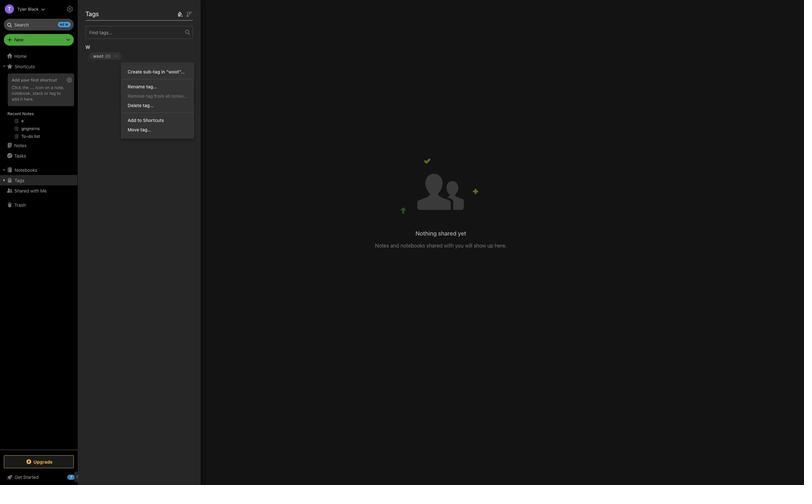 Task type: vqa. For each thing, say whether or not it's contained in the screenshot.
Gary within First Notebook Row
no



Task type: locate. For each thing, give the bounding box(es) containing it.
group inside "tree"
[[0, 72, 77, 143]]

0 vertical spatial with
[[109, 9, 121, 17]]

with inside "tree"
[[30, 188, 39, 193]]

to down note,
[[57, 91, 61, 96]]

Find tags… text field
[[86, 28, 185, 37]]

tree
[[0, 51, 78, 449]]

0
[[107, 54, 109, 58]]

move
[[128, 127, 139, 132]]

notes up tasks
[[14, 143, 27, 148]]

new
[[60, 22, 69, 27]]

me down tags button
[[40, 188, 47, 193]]

tags inside button
[[15, 177, 24, 183]]

1 vertical spatial add
[[128, 117, 136, 123]]

rename tag…
[[128, 84, 157, 89]]

0 vertical spatial tags
[[85, 10, 99, 17]]

in
[[161, 69, 165, 74]]

tag inside icon on a note, notebook, stack or tag to add it here.
[[49, 91, 56, 96]]

with left 'you'
[[444, 243, 454, 248]]

all
[[165, 93, 170, 99]]

upgrade
[[33, 459, 53, 464]]

tag… down remove tag from all notes…
[[143, 103, 154, 108]]

0 vertical spatial shared with me
[[87, 9, 131, 17]]

tag
[[153, 69, 160, 74], [49, 91, 56, 96], [146, 93, 153, 99]]

tag left the in
[[153, 69, 160, 74]]

delete tag…
[[128, 103, 154, 108]]

1 vertical spatial notes
[[14, 143, 27, 148]]

0 horizontal spatial to
[[57, 91, 61, 96]]

2 vertical spatial notes
[[375, 243, 389, 248]]

notebooks
[[15, 167, 37, 173]]

0 horizontal spatial shared
[[14, 188, 29, 193]]

up
[[487, 243, 493, 248]]

and
[[390, 243, 399, 248]]

1 vertical spatial to
[[137, 117, 142, 123]]

shortcuts button
[[0, 61, 77, 72]]

tag… down add to shortcuts
[[140, 127, 151, 132]]

0 vertical spatial tag…
[[146, 84, 157, 89]]

here. inside shared with me element
[[495, 243, 507, 248]]

shared down nothing shared yet
[[426, 243, 443, 248]]

0 horizontal spatial tags
[[15, 177, 24, 183]]

1 horizontal spatial shared
[[87, 9, 108, 17]]

shared right settings icon
[[87, 9, 108, 17]]

0 horizontal spatial me
[[40, 188, 47, 193]]

notes
[[22, 111, 34, 116], [14, 143, 27, 148], [375, 243, 389, 248]]

0 horizontal spatial add
[[12, 77, 20, 83]]

notes link
[[0, 140, 77, 150]]

1 horizontal spatial with
[[109, 9, 121, 17]]

shortcuts inside "button"
[[15, 64, 35, 69]]

shared up notes and notebooks shared with you will show up here. at the bottom of page
[[438, 230, 456, 237]]

1 vertical spatial shared
[[14, 188, 29, 193]]

to inside icon on a note, notebook, stack or tag to add it here.
[[57, 91, 61, 96]]

here.
[[24, 96, 34, 102], [495, 243, 507, 248]]

0 vertical spatial me
[[122, 9, 131, 17]]

delete
[[128, 103, 142, 108]]

shared
[[87, 9, 108, 17], [14, 188, 29, 193]]

tag…
[[146, 84, 157, 89], [143, 103, 154, 108], [140, 127, 151, 132]]

shared with me link
[[0, 185, 77, 196]]

w row group
[[85, 39, 198, 70]]

)
[[109, 54, 111, 58]]

tag left from at the top left of the page
[[146, 93, 153, 99]]

tasks button
[[0, 150, 77, 161]]

to
[[57, 91, 61, 96], [137, 117, 142, 123]]

recent
[[7, 111, 21, 116]]

shortcuts up move tag… link
[[143, 117, 164, 123]]

note,
[[54, 85, 64, 90]]

home
[[14, 53, 27, 59]]

2 horizontal spatial with
[[444, 243, 454, 248]]

7
[[70, 475, 72, 479]]

add up click at top left
[[12, 77, 20, 83]]

0 horizontal spatial shared with me
[[14, 188, 47, 193]]

1 vertical spatial here.
[[495, 243, 507, 248]]

shared with me
[[87, 9, 131, 17], [14, 188, 47, 193]]

0 vertical spatial here.
[[24, 96, 34, 102]]

icon
[[35, 85, 44, 90]]

with up find tags… text box
[[109, 9, 121, 17]]

delete tag… link
[[121, 101, 194, 110]]

to up move tag…
[[137, 117, 142, 123]]

dropdown list menu
[[121, 67, 194, 134]]

1 vertical spatial me
[[40, 188, 47, 193]]

add up move
[[128, 117, 136, 123]]

1 vertical spatial tag…
[[143, 103, 154, 108]]

shortcuts down home in the left of the page
[[15, 64, 35, 69]]

1 horizontal spatial to
[[137, 117, 142, 123]]

1 horizontal spatial me
[[122, 9, 131, 17]]

tags down notebooks
[[15, 177, 24, 183]]

1 vertical spatial with
[[30, 188, 39, 193]]

create sub-tag in "woot"… link
[[121, 67, 194, 76]]

notes inside shared with me element
[[375, 243, 389, 248]]

0 vertical spatial shortcuts
[[15, 64, 35, 69]]

1 vertical spatial shared with me
[[14, 188, 47, 193]]

shortcuts
[[15, 64, 35, 69], [143, 117, 164, 123]]

show
[[474, 243, 486, 248]]

shared up trash
[[14, 188, 29, 193]]

with
[[109, 9, 121, 17], [30, 188, 39, 193], [444, 243, 454, 248]]

1 vertical spatial shortcuts
[[143, 117, 164, 123]]

notebooks
[[400, 243, 425, 248]]

1 horizontal spatial here.
[[495, 243, 507, 248]]

tags
[[85, 10, 99, 17], [15, 177, 24, 183]]

add to shortcuts link
[[121, 116, 194, 125]]

sort options image
[[185, 10, 193, 18]]

group
[[0, 72, 77, 143]]

tags right settings icon
[[85, 10, 99, 17]]

0 horizontal spatial with
[[30, 188, 39, 193]]

rename tag… link
[[121, 82, 194, 91]]

tag… for delete tag…
[[143, 103, 154, 108]]

0 vertical spatial shared
[[87, 9, 108, 17]]

remove tag from all notes…
[[128, 93, 187, 99]]

tag… up remove tag from all notes… link on the left of page
[[146, 84, 157, 89]]

recent notes
[[7, 111, 34, 116]]

Help and Learning task checklist field
[[0, 472, 78, 482]]

1 horizontal spatial tag
[[146, 93, 153, 99]]

icon on a note, notebook, stack or tag to add it here.
[[12, 85, 64, 102]]

here. right up
[[495, 243, 507, 248]]

you
[[455, 243, 464, 248]]

0 horizontal spatial here.
[[24, 96, 34, 102]]

0 vertical spatial shared
[[438, 230, 456, 237]]

here. right it on the top left of page
[[24, 96, 34, 102]]

home link
[[0, 51, 78, 61]]

tag down a
[[49, 91, 56, 96]]

me up find tags… text box
[[122, 9, 131, 17]]

tag… for rename tag…
[[146, 84, 157, 89]]

0 horizontal spatial shortcuts
[[15, 64, 35, 69]]

1 horizontal spatial shared with me
[[87, 9, 131, 17]]

2 vertical spatial tag…
[[140, 127, 151, 132]]

notes right "recent"
[[22, 111, 34, 116]]

0 vertical spatial add
[[12, 77, 20, 83]]

click the ...
[[12, 85, 34, 90]]

add
[[12, 77, 20, 83], [128, 117, 136, 123]]

0 vertical spatial to
[[57, 91, 61, 96]]

add for add to shortcuts
[[128, 117, 136, 123]]

rename
[[128, 84, 145, 89]]

shared
[[438, 230, 456, 237], [426, 243, 443, 248]]

1 horizontal spatial shortcuts
[[143, 117, 164, 123]]

will
[[465, 243, 472, 248]]

with down tags button
[[30, 188, 39, 193]]

group containing add your first shortcut
[[0, 72, 77, 143]]

create sub-tag in "woot"…
[[128, 69, 185, 74]]

0 horizontal spatial tag
[[49, 91, 56, 96]]

1 vertical spatial tags
[[15, 177, 24, 183]]

add inside dropdown list menu
[[128, 117, 136, 123]]

add for add your first shortcut
[[12, 77, 20, 83]]

add to shortcuts
[[128, 117, 164, 123]]

notes left and
[[375, 243, 389, 248]]

move tag… link
[[121, 125, 194, 134]]

me
[[122, 9, 131, 17], [40, 188, 47, 193]]

to inside add to shortcuts link
[[137, 117, 142, 123]]

1 horizontal spatial add
[[128, 117, 136, 123]]



Task type: describe. For each thing, give the bounding box(es) containing it.
stack
[[33, 91, 43, 96]]

tasks
[[14, 153, 26, 158]]

nothing
[[416, 230, 437, 237]]

move tag…
[[128, 127, 151, 132]]

add
[[12, 96, 19, 102]]

notes…
[[171, 93, 187, 99]]

shared with me element
[[78, 0, 804, 485]]

new button
[[4, 34, 74, 46]]

get started
[[15, 474, 39, 480]]

Search text field
[[8, 19, 69, 30]]

settings image
[[66, 5, 74, 13]]

notes for notes
[[14, 143, 27, 148]]

woot row
[[85, 51, 198, 70]]

remove tag from all notes… link
[[121, 91, 194, 101]]

(
[[105, 54, 107, 58]]

trash link
[[0, 200, 77, 210]]

1 vertical spatial shared
[[426, 243, 443, 248]]

first
[[31, 77, 39, 83]]

woot ( 0 )
[[93, 53, 111, 59]]

tyler
[[17, 6, 27, 11]]

shortcuts inside dropdown list menu
[[143, 117, 164, 123]]

tag… for move tag…
[[140, 127, 151, 132]]

nothing shared yet
[[416, 230, 466, 237]]

tags button
[[0, 175, 77, 185]]

new
[[14, 37, 24, 42]]

it
[[20, 96, 23, 102]]

"woot"…
[[166, 69, 185, 74]]

1 horizontal spatial tags
[[85, 10, 99, 17]]

remove
[[128, 93, 145, 99]]

2 horizontal spatial tag
[[153, 69, 160, 74]]

started
[[23, 474, 39, 480]]

or
[[44, 91, 48, 96]]

a
[[51, 85, 53, 90]]

2 vertical spatial with
[[444, 243, 454, 248]]

notebooks link
[[0, 165, 77, 175]]

notebook,
[[12, 91, 31, 96]]

here. inside icon on a note, notebook, stack or tag to add it here.
[[24, 96, 34, 102]]

black
[[28, 6, 39, 11]]

upgrade button
[[4, 455, 74, 468]]

notes and notebooks shared with you will show up here.
[[375, 243, 507, 248]]

on
[[45, 85, 50, 90]]

Tag actions field
[[111, 52, 121, 60]]

the
[[22, 85, 29, 90]]

trash
[[14, 202, 26, 208]]

w
[[85, 44, 90, 50]]

Sort field
[[185, 10, 193, 18]]

yet
[[458, 230, 466, 237]]

sub-
[[143, 69, 153, 74]]

shortcut
[[40, 77, 57, 83]]

create
[[128, 69, 142, 74]]

click to collapse image
[[75, 473, 80, 481]]

new search field
[[8, 19, 71, 30]]

0 vertical spatial notes
[[22, 111, 34, 116]]

expand tags image
[[2, 178, 7, 183]]

click
[[12, 85, 21, 90]]

your
[[21, 77, 30, 83]]

from
[[154, 93, 164, 99]]

woot
[[93, 53, 104, 59]]

tyler black
[[17, 6, 39, 11]]

expand notebooks image
[[2, 167, 7, 172]]

...
[[30, 85, 34, 90]]

tree containing home
[[0, 51, 78, 449]]

Account field
[[0, 3, 45, 16]]

add your first shortcut
[[12, 77, 57, 83]]

get
[[15, 474, 22, 480]]

notes for notes and notebooks shared with you will show up here.
[[375, 243, 389, 248]]

create new tag image
[[176, 10, 184, 18]]



